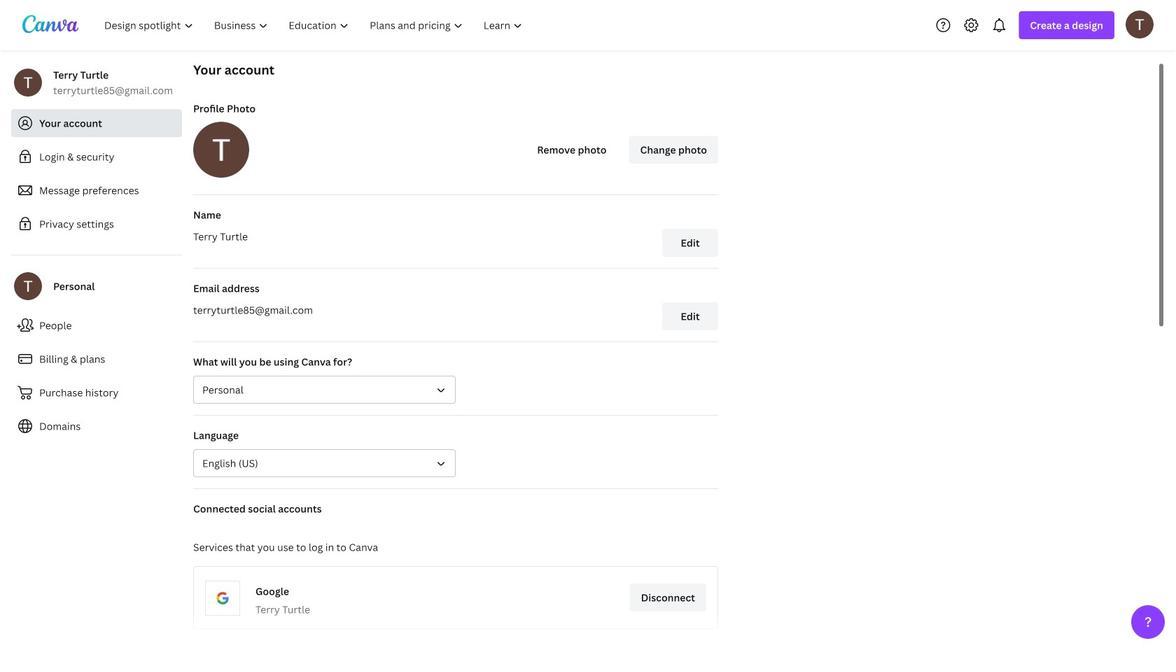 Task type: vqa. For each thing, say whether or not it's contained in the screenshot.
button
yes



Task type: locate. For each thing, give the bounding box(es) containing it.
Language: English (US) button
[[193, 450, 456, 478]]

None button
[[193, 376, 456, 404]]



Task type: describe. For each thing, give the bounding box(es) containing it.
top level navigation element
[[95, 11, 535, 39]]

terry turtle image
[[1126, 10, 1154, 38]]



